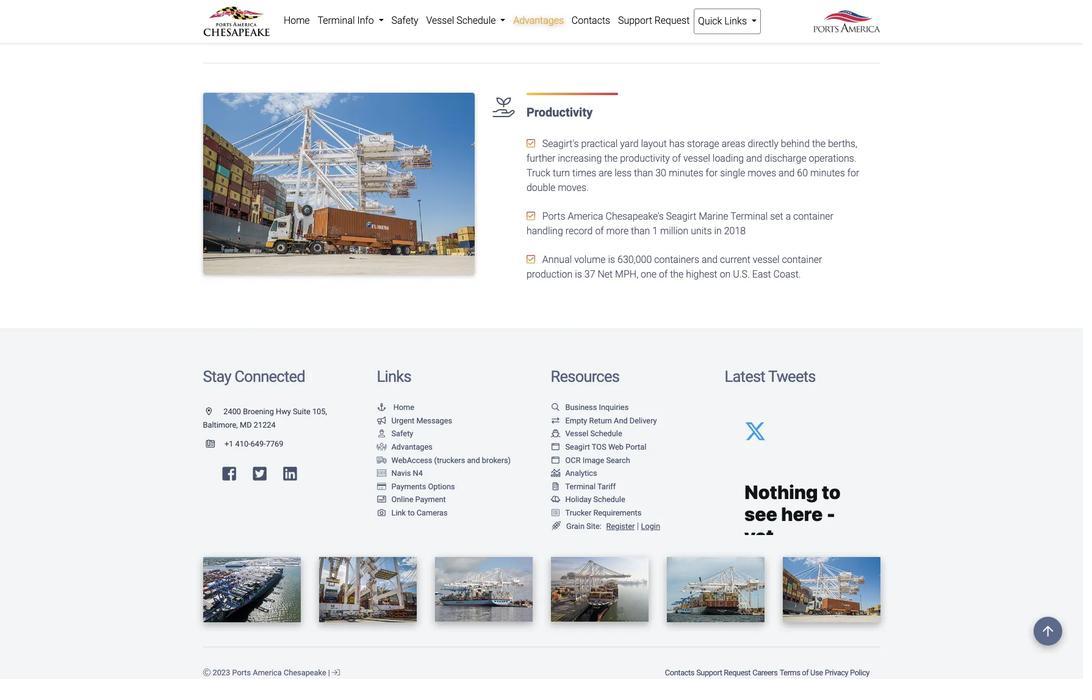 Task type: describe. For each thing, give the bounding box(es) containing it.
analytics
[[566, 469, 597, 478]]

options
[[428, 482, 455, 491]]

business inquiries
[[566, 403, 629, 412]]

md
[[240, 420, 252, 430]]

contacts for contacts support request careers terms of use privacy policy
[[665, 668, 695, 678]]

1 horizontal spatial support
[[697, 668, 723, 678]]

loading
[[713, 153, 744, 164]]

seagirt's practical yard layout has storage areas directly behind the berths, further increasing the productivity of vessel loading and discharge                                 operations. truck turn times are less than 30 minutes for single moves and 60 minutes for double moves.
[[527, 138, 860, 194]]

terms of use link
[[779, 662, 824, 679]]

twitter square image
[[253, 466, 267, 482]]

use
[[811, 668, 823, 678]]

1 vertical spatial vessel schedule link
[[551, 429, 623, 439]]

hand receiving image
[[377, 444, 387, 452]]

holiday schedule link
[[551, 495, 626, 505]]

one
[[641, 269, 657, 280]]

productivity image
[[203, 93, 475, 275]]

chesapeake
[[284, 668, 326, 678]]

2 for from the left
[[848, 168, 860, 179]]

trucker
[[566, 509, 592, 518]]

terminal inside 'ports america chesapeake's seagirt marine terminal set a container handling record of more than 1 million units in 2018'
[[731, 211, 768, 222]]

0 horizontal spatial seagirt
[[566, 443, 590, 452]]

east
[[753, 269, 772, 280]]

quick links
[[698, 15, 750, 27]]

hwy
[[276, 407, 291, 416]]

volume
[[575, 254, 606, 266]]

ship image
[[551, 431, 561, 438]]

ocr image search
[[566, 456, 631, 465]]

business
[[566, 403, 597, 412]]

navis n4
[[392, 469, 423, 478]]

terminal for terminal info
[[318, 15, 355, 26]]

login link
[[641, 522, 661, 531]]

exchange image
[[551, 417, 561, 425]]

2023 ports america chesapeake |
[[211, 668, 332, 678]]

empty return and delivery
[[566, 416, 657, 425]]

links inside quick links link
[[725, 15, 747, 27]]

ocr image search link
[[551, 456, 631, 465]]

of inside seagirt's practical yard layout has storage areas directly behind the berths, further increasing the productivity of vessel loading and discharge                                 operations. truck turn times are less than 30 minutes for single moves and 60 minutes for double moves.
[[673, 153, 681, 164]]

web
[[609, 443, 624, 452]]

+1 410-649-7769 link
[[203, 440, 284, 449]]

of inside annual volume is 630,000 containers and current vessel container production is 37 net mph, one of the highest on u.s. east coast.
[[659, 269, 668, 280]]

productivity
[[527, 105, 593, 120]]

handling
[[527, 226, 563, 237]]

30
[[656, 168, 667, 179]]

1 vertical spatial the
[[604, 153, 618, 164]]

tariff
[[598, 482, 616, 491]]

2400
[[224, 407, 241, 416]]

marine
[[699, 211, 729, 222]]

schedule for bottom vessel schedule link
[[591, 429, 623, 439]]

tweets
[[769, 368, 816, 386]]

0 vertical spatial request
[[655, 15, 690, 26]]

schedule for holiday schedule link
[[594, 495, 626, 505]]

terminal info
[[318, 15, 376, 26]]

holiday
[[566, 495, 592, 505]]

2023
[[213, 668, 230, 678]]

moves
[[748, 168, 777, 179]]

grain site: register | login
[[567, 521, 661, 532]]

0 vertical spatial is
[[608, 254, 615, 266]]

delivery
[[630, 416, 657, 425]]

1 vertical spatial links
[[377, 368, 411, 386]]

inquiries
[[599, 403, 629, 412]]

resources
[[551, 368, 620, 386]]

trucker requirements
[[566, 509, 642, 518]]

login
[[641, 522, 661, 531]]

america inside 'ports america chesapeake's seagirt marine terminal set a container handling record of more than 1 million units in 2018'
[[568, 211, 604, 222]]

1 vertical spatial advantages link
[[377, 443, 433, 452]]

credit card front image
[[377, 497, 387, 504]]

connected
[[235, 368, 305, 386]]

stay
[[203, 368, 231, 386]]

urgent messages
[[392, 416, 452, 425]]

credit card image
[[377, 483, 387, 491]]

0 vertical spatial schedule
[[457, 15, 496, 26]]

2 safety from the top
[[392, 429, 414, 439]]

practical
[[582, 138, 618, 150]]

1 for from the left
[[706, 168, 718, 179]]

urgent
[[392, 416, 415, 425]]

more
[[607, 226, 629, 237]]

further
[[527, 153, 556, 164]]

increasing
[[558, 153, 602, 164]]

1 vertical spatial advantages
[[392, 443, 433, 452]]

link
[[392, 509, 406, 518]]

baltimore,
[[203, 420, 238, 430]]

holiday schedule
[[566, 495, 626, 505]]

search
[[607, 456, 631, 465]]

browser image for seagirt
[[551, 444, 561, 452]]

7769
[[266, 440, 284, 449]]

set
[[771, 211, 784, 222]]

policy
[[850, 668, 870, 678]]

privacy policy link
[[824, 662, 871, 679]]

file invoice image
[[551, 483, 561, 491]]

bells image
[[551, 497, 561, 504]]

and left brokers)
[[467, 456, 480, 465]]

0 horizontal spatial home
[[284, 15, 310, 26]]

0 horizontal spatial vessel schedule link
[[423, 9, 510, 33]]

brokers)
[[482, 456, 511, 465]]

0 horizontal spatial support
[[618, 15, 653, 26]]

linkedin image
[[283, 466, 297, 482]]

highest
[[686, 269, 718, 280]]

0 vertical spatial |
[[637, 521, 639, 532]]

payments
[[392, 482, 426, 491]]

browser image for ocr
[[551, 457, 561, 465]]

net
[[598, 269, 613, 280]]

anchor image
[[377, 404, 387, 412]]

camera image
[[377, 510, 387, 518]]

contacts support request careers terms of use privacy policy
[[665, 668, 870, 678]]

seagirt tos web portal
[[566, 443, 647, 452]]

analytics image
[[551, 470, 561, 478]]

moves.
[[558, 182, 589, 194]]

0 horizontal spatial support request link
[[614, 9, 694, 33]]

ports inside 'ports america chesapeake's seagirt marine terminal set a container handling record of more than 1 million units in 2018'
[[543, 211, 566, 222]]

payment
[[415, 495, 446, 505]]

of inside 'ports america chesapeake's seagirt marine terminal set a container handling record of more than 1 million units in 2018'
[[595, 226, 604, 237]]

site:
[[587, 522, 602, 531]]

mph,
[[615, 269, 639, 280]]

has
[[670, 138, 685, 150]]

home link for terminal info link
[[280, 9, 314, 33]]

contacts for contacts
[[572, 15, 611, 26]]

units
[[691, 226, 712, 237]]

payments options
[[392, 482, 455, 491]]

1 vertical spatial contacts link
[[664, 662, 696, 679]]

million
[[661, 226, 689, 237]]

user hard hat image
[[377, 431, 387, 438]]



Task type: vqa. For each thing, say whether or not it's contained in the screenshot.
the rightmost The Video
no



Task type: locate. For each thing, give the bounding box(es) containing it.
1 horizontal spatial contacts link
[[664, 662, 696, 679]]

home link up 'urgent'
[[377, 403, 415, 412]]

2 vertical spatial schedule
[[594, 495, 626, 505]]

0 horizontal spatial terminal
[[318, 15, 355, 26]]

register
[[606, 522, 635, 531]]

0 vertical spatial links
[[725, 15, 747, 27]]

and
[[747, 153, 763, 164], [779, 168, 795, 179], [702, 254, 718, 266], [467, 456, 480, 465]]

1 horizontal spatial seagirt
[[666, 211, 697, 222]]

areas
[[722, 138, 746, 150]]

is left 37
[[575, 269, 582, 280]]

seagirt's
[[543, 138, 579, 150]]

map marker alt image
[[206, 409, 222, 416]]

ports
[[543, 211, 566, 222], [232, 668, 251, 678]]

request left quick
[[655, 15, 690, 26]]

cameras
[[417, 509, 448, 518]]

operations.
[[809, 153, 857, 164]]

0 horizontal spatial the
[[604, 153, 618, 164]]

behind
[[781, 138, 810, 150]]

0 vertical spatial safety link
[[388, 9, 423, 33]]

webaccess
[[392, 456, 432, 465]]

vessel schedule
[[426, 15, 498, 26], [566, 429, 623, 439]]

vessel up east
[[753, 254, 780, 266]]

1 horizontal spatial the
[[670, 269, 684, 280]]

business inquiries link
[[551, 403, 629, 412]]

browser image up analytics image in the bottom of the page
[[551, 457, 561, 465]]

ports america chesapeake's seagirt marine terminal set a container handling record of more than 1 million units in 2018
[[527, 211, 834, 237]]

0 horizontal spatial vessel
[[426, 15, 454, 26]]

1 vertical spatial vessel schedule
[[566, 429, 623, 439]]

is
[[608, 254, 615, 266], [575, 269, 582, 280]]

container right a at the right of the page
[[794, 211, 834, 222]]

(truckers
[[434, 456, 465, 465]]

support request link left careers
[[696, 662, 752, 679]]

1 vertical spatial ports
[[232, 668, 251, 678]]

seagirt up ocr
[[566, 443, 590, 452]]

1 vertical spatial than
[[631, 226, 650, 237]]

container for ports america chesapeake's seagirt marine terminal set a container handling record of more than 1 million units in 2018
[[794, 211, 834, 222]]

vessel
[[426, 15, 454, 26], [566, 429, 589, 439]]

request left careers
[[724, 668, 751, 678]]

minutes down operations.
[[811, 168, 845, 179]]

facebook square image
[[223, 466, 236, 482]]

container storage image
[[377, 470, 387, 478]]

vessel inside seagirt's practical yard layout has storage areas directly behind the berths, further increasing the productivity of vessel loading and discharge                                 operations. truck turn times are less than 30 minutes for single moves and 60 minutes for double moves.
[[684, 153, 711, 164]]

the down containers
[[670, 269, 684, 280]]

seagirt inside 'ports america chesapeake's seagirt marine terminal set a container handling record of more than 1 million units in 2018'
[[666, 211, 697, 222]]

are
[[599, 168, 612, 179]]

0 vertical spatial contacts link
[[568, 9, 614, 33]]

and up highest
[[702, 254, 718, 266]]

1 vertical spatial safety link
[[377, 429, 414, 439]]

for left single
[[706, 168, 718, 179]]

safety link for terminal info link
[[388, 9, 423, 33]]

0 vertical spatial vessel
[[684, 153, 711, 164]]

1 horizontal spatial minutes
[[811, 168, 845, 179]]

discharge
[[765, 153, 807, 164]]

in
[[715, 226, 722, 237]]

links up anchor icon at the bottom of page
[[377, 368, 411, 386]]

1 horizontal spatial request
[[724, 668, 751, 678]]

0 vertical spatial browser image
[[551, 444, 561, 452]]

1 horizontal spatial support request link
[[696, 662, 752, 679]]

0 vertical spatial vessel schedule link
[[423, 9, 510, 33]]

advantages inside advantages link
[[514, 15, 564, 26]]

1 horizontal spatial links
[[725, 15, 747, 27]]

contacts link
[[568, 9, 614, 33], [664, 662, 696, 679]]

container inside 'ports america chesapeake's seagirt marine terminal set a container handling record of more than 1 million units in 2018'
[[794, 211, 834, 222]]

the inside annual volume is 630,000 containers and current vessel container production is 37 net mph, one of the highest on u.s. east coast.
[[670, 269, 684, 280]]

safety down 'urgent'
[[392, 429, 414, 439]]

minutes
[[669, 168, 704, 179], [811, 168, 845, 179]]

times
[[573, 168, 597, 179]]

phone office image
[[206, 441, 225, 449]]

links right quick
[[725, 15, 747, 27]]

649-
[[251, 440, 266, 449]]

the up operations.
[[813, 138, 826, 150]]

0 vertical spatial contacts
[[572, 15, 611, 26]]

bullhorn image
[[377, 417, 387, 425]]

1 vertical spatial america
[[253, 668, 282, 678]]

safety link down 'urgent'
[[377, 429, 414, 439]]

check square image up further
[[527, 139, 535, 149]]

630,000
[[618, 254, 652, 266]]

storage
[[687, 138, 720, 150]]

1 horizontal spatial vessel schedule
[[566, 429, 623, 439]]

1 horizontal spatial home
[[394, 403, 415, 412]]

than inside seagirt's practical yard layout has storage areas directly behind the berths, further increasing the productivity of vessel loading and discharge                                 operations. truck turn times are less than 30 minutes for single moves and 60 minutes for double moves.
[[634, 168, 653, 179]]

container for annual volume is 630,000 containers and current vessel container production is 37 net mph, one of the highest on u.s. east coast.
[[782, 254, 823, 266]]

0 horizontal spatial advantages
[[392, 443, 433, 452]]

1 vertical spatial contacts
[[665, 668, 695, 678]]

0 horizontal spatial advantages link
[[377, 443, 433, 452]]

1 horizontal spatial for
[[848, 168, 860, 179]]

0 vertical spatial than
[[634, 168, 653, 179]]

1 horizontal spatial advantages
[[514, 15, 564, 26]]

navis n4 link
[[377, 469, 423, 478]]

single
[[720, 168, 746, 179]]

home
[[284, 15, 310, 26], [394, 403, 415, 412]]

2 check square image from the top
[[527, 211, 535, 221]]

1 vertical spatial vessel
[[753, 254, 780, 266]]

1 vertical spatial seagirt
[[566, 443, 590, 452]]

copyright image
[[203, 670, 211, 677]]

terminal for terminal tariff
[[566, 482, 596, 491]]

1 vertical spatial support request link
[[696, 662, 752, 679]]

0 vertical spatial home
[[284, 15, 310, 26]]

for down operations.
[[848, 168, 860, 179]]

1 vertical spatial container
[[782, 254, 823, 266]]

america
[[568, 211, 604, 222], [253, 668, 282, 678]]

wheat image
[[551, 522, 562, 531]]

2 browser image from the top
[[551, 457, 561, 465]]

quick
[[698, 15, 722, 27]]

browser image inside seagirt tos web portal link
[[551, 444, 561, 452]]

current
[[720, 254, 751, 266]]

1 vertical spatial request
[[724, 668, 751, 678]]

2400 broening hwy suite 105, baltimore, md 21224 link
[[203, 407, 327, 430]]

to
[[408, 509, 415, 518]]

1 vertical spatial terminal
[[731, 211, 768, 222]]

minutes right 30
[[669, 168, 704, 179]]

0 vertical spatial ports
[[543, 211, 566, 222]]

|
[[637, 521, 639, 532], [328, 668, 330, 678]]

link to cameras
[[392, 509, 448, 518]]

is up net
[[608, 254, 615, 266]]

container up the "coast."
[[782, 254, 823, 266]]

urgent messages link
[[377, 416, 452, 425]]

home link left the terminal info
[[280, 9, 314, 33]]

0 horizontal spatial for
[[706, 168, 718, 179]]

a
[[786, 211, 791, 222]]

online payment
[[392, 495, 446, 505]]

1 vertical spatial is
[[575, 269, 582, 280]]

1 horizontal spatial vessel
[[753, 254, 780, 266]]

1 horizontal spatial america
[[568, 211, 604, 222]]

and down discharge
[[779, 168, 795, 179]]

0 horizontal spatial vessel
[[684, 153, 711, 164]]

than left 1
[[631, 226, 650, 237]]

register link
[[604, 522, 635, 531]]

home left the terminal info
[[284, 15, 310, 26]]

webaccess (truckers and brokers) link
[[377, 456, 511, 465]]

0 vertical spatial the
[[813, 138, 826, 150]]

record
[[566, 226, 593, 237]]

1 horizontal spatial advantages link
[[510, 9, 568, 33]]

safety right info
[[392, 15, 419, 26]]

0 vertical spatial check square image
[[527, 139, 535, 149]]

america up the record at the right
[[568, 211, 604, 222]]

1 browser image from the top
[[551, 444, 561, 452]]

1
[[653, 226, 658, 237]]

1 check square image from the top
[[527, 139, 535, 149]]

1 horizontal spatial vessel
[[566, 429, 589, 439]]

1 vertical spatial browser image
[[551, 457, 561, 465]]

ocr
[[566, 456, 581, 465]]

0 horizontal spatial vessel schedule
[[426, 15, 498, 26]]

1 vertical spatial home
[[394, 403, 415, 412]]

request
[[655, 15, 690, 26], [724, 668, 751, 678]]

terminal info link
[[314, 9, 388, 33]]

sign in image
[[332, 670, 340, 677]]

0 vertical spatial support
[[618, 15, 653, 26]]

0 vertical spatial advantages link
[[510, 9, 568, 33]]

check square image for ports america chesapeake's seagirt marine terminal set a container handling record of more than 1 million units in 2018
[[527, 211, 535, 221]]

1 minutes from the left
[[669, 168, 704, 179]]

list alt image
[[551, 510, 561, 518]]

0 horizontal spatial minutes
[[669, 168, 704, 179]]

home up 'urgent'
[[394, 403, 415, 412]]

1 vertical spatial home link
[[377, 403, 415, 412]]

1 vertical spatial support
[[697, 668, 723, 678]]

1 horizontal spatial contacts
[[665, 668, 695, 678]]

image
[[583, 456, 605, 465]]

1 horizontal spatial vessel schedule link
[[551, 429, 623, 439]]

grain
[[567, 522, 585, 531]]

search image
[[551, 404, 561, 412]]

production
[[527, 269, 573, 280]]

terminal left info
[[318, 15, 355, 26]]

browser image
[[551, 444, 561, 452], [551, 457, 561, 465]]

105,
[[313, 407, 327, 416]]

suite
[[293, 407, 311, 416]]

safety link for urgent messages link
[[377, 429, 414, 439]]

careers
[[753, 668, 778, 678]]

latest tweets
[[725, 368, 816, 386]]

online
[[392, 495, 414, 505]]

0 horizontal spatial home link
[[280, 9, 314, 33]]

1 safety from the top
[[392, 15, 419, 26]]

0 horizontal spatial ports
[[232, 668, 251, 678]]

vessel
[[684, 153, 711, 164], [753, 254, 780, 266]]

2 vertical spatial the
[[670, 269, 684, 280]]

| left login "link"
[[637, 521, 639, 532]]

of down has
[[673, 153, 681, 164]]

60
[[797, 168, 808, 179]]

go to top image
[[1034, 617, 1063, 646]]

browser image down ship image
[[551, 444, 561, 452]]

0 horizontal spatial america
[[253, 668, 282, 678]]

terminal up 2018
[[731, 211, 768, 222]]

support request link left quick
[[614, 9, 694, 33]]

seagirt up million
[[666, 211, 697, 222]]

less
[[615, 168, 632, 179]]

0 horizontal spatial contacts link
[[568, 9, 614, 33]]

n4
[[413, 469, 423, 478]]

1 vertical spatial check square image
[[527, 211, 535, 221]]

empty
[[566, 416, 588, 425]]

0 vertical spatial terminal
[[318, 15, 355, 26]]

and up moves at the right of page
[[747, 153, 763, 164]]

terminal
[[318, 15, 355, 26], [731, 211, 768, 222], [566, 482, 596, 491]]

1 vertical spatial schedule
[[591, 429, 623, 439]]

check square image
[[527, 139, 535, 149], [527, 211, 535, 221]]

america left chesapeake
[[253, 668, 282, 678]]

truck container image
[[377, 457, 387, 465]]

than down productivity
[[634, 168, 653, 179]]

vessel down storage on the right top
[[684, 153, 711, 164]]

contacts
[[572, 15, 611, 26], [665, 668, 695, 678]]

0 vertical spatial seagirt
[[666, 211, 697, 222]]

check square image up the handling
[[527, 211, 535, 221]]

1 vertical spatial safety
[[392, 429, 414, 439]]

empty return and delivery link
[[551, 416, 657, 425]]

terms
[[780, 668, 801, 678]]

0 vertical spatial container
[[794, 211, 834, 222]]

of left use
[[802, 668, 809, 678]]

0 vertical spatial america
[[568, 211, 604, 222]]

online payment link
[[377, 495, 446, 505]]

1 horizontal spatial is
[[608, 254, 615, 266]]

2 minutes from the left
[[811, 168, 845, 179]]

the up are
[[604, 153, 618, 164]]

of left more at right top
[[595, 226, 604, 237]]

advantages
[[514, 15, 564, 26], [392, 443, 433, 452]]

yard
[[620, 138, 639, 150]]

safety link right info
[[388, 9, 423, 33]]

0 horizontal spatial contacts
[[572, 15, 611, 26]]

0 vertical spatial home link
[[280, 9, 314, 33]]

1 horizontal spatial ports
[[543, 211, 566, 222]]

and inside annual volume is 630,000 containers and current vessel container production is 37 net mph, one of the highest on u.s. east coast.
[[702, 254, 718, 266]]

| left sign in image
[[328, 668, 330, 678]]

ports up the handling
[[543, 211, 566, 222]]

1 horizontal spatial home link
[[377, 403, 415, 412]]

broening
[[243, 407, 274, 416]]

portal
[[626, 443, 647, 452]]

of right one
[[659, 269, 668, 280]]

container inside annual volume is 630,000 containers and current vessel container production is 37 net mph, one of the highest on u.s. east coast.
[[782, 254, 823, 266]]

than inside 'ports america chesapeake's seagirt marine terminal set a container handling record of more than 1 million units in 2018'
[[631, 226, 650, 237]]

turn
[[553, 168, 570, 179]]

1 vertical spatial |
[[328, 668, 330, 678]]

terminal down analytics
[[566, 482, 596, 491]]

0 horizontal spatial links
[[377, 368, 411, 386]]

0 vertical spatial safety
[[392, 15, 419, 26]]

1 vertical spatial vessel
[[566, 429, 589, 439]]

0 horizontal spatial |
[[328, 668, 330, 678]]

privacy
[[825, 668, 849, 678]]

0 horizontal spatial is
[[575, 269, 582, 280]]

home link for urgent messages link
[[377, 403, 415, 412]]

2 vertical spatial terminal
[[566, 482, 596, 491]]

return
[[589, 416, 612, 425]]

berths,
[[828, 138, 858, 150]]

trucker requirements link
[[551, 509, 642, 518]]

advantages link
[[510, 9, 568, 33], [377, 443, 433, 452]]

+1
[[225, 440, 233, 449]]

0 vertical spatial support request link
[[614, 9, 694, 33]]

vessel inside annual volume is 630,000 containers and current vessel container production is 37 net mph, one of the highest on u.s. east coast.
[[753, 254, 780, 266]]

ports right 2023
[[232, 668, 251, 678]]

+1 410-649-7769
[[225, 440, 284, 449]]

1 horizontal spatial terminal
[[566, 482, 596, 491]]

0 vertical spatial vessel
[[426, 15, 454, 26]]

2 horizontal spatial terminal
[[731, 211, 768, 222]]

directly
[[748, 138, 779, 150]]

check square image
[[527, 255, 535, 265]]

links
[[725, 15, 747, 27], [377, 368, 411, 386]]

truck
[[527, 168, 551, 179]]

0 horizontal spatial request
[[655, 15, 690, 26]]

check square image for seagirt's practical yard layout has storage areas directly behind the berths, further increasing the productivity of vessel loading and discharge                                 operations. truck turn times are less than 30 minutes for single moves and 60 minutes for double moves.
[[527, 139, 535, 149]]

browser image inside ocr image search link
[[551, 457, 561, 465]]



